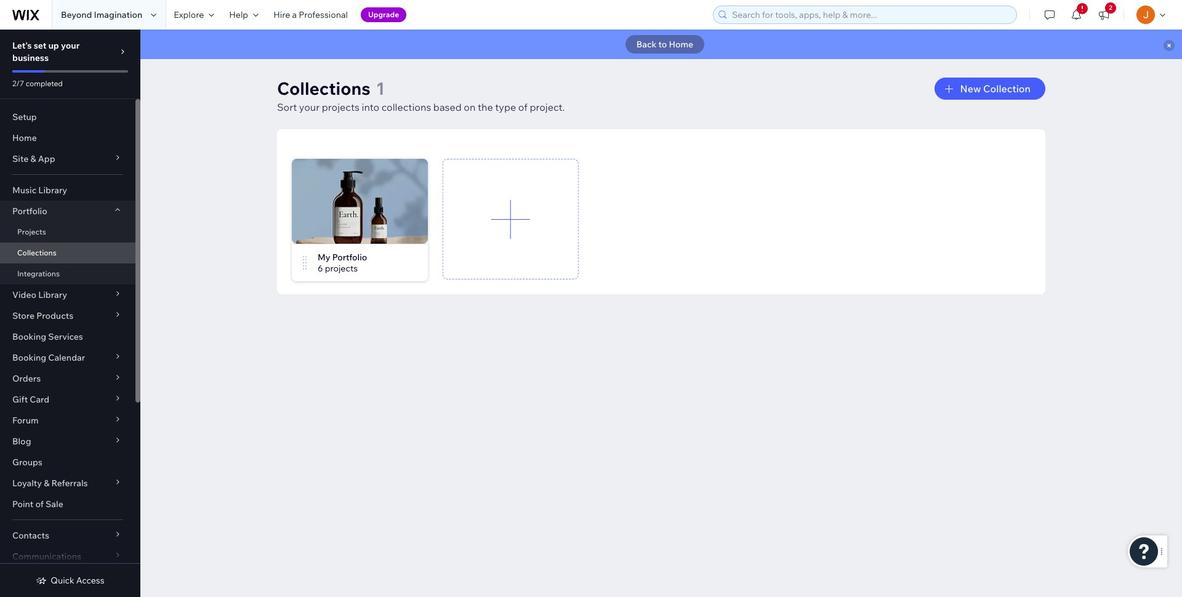 Task type: locate. For each thing, give the bounding box(es) containing it.
hire a professional
[[274, 9, 348, 20]]

the
[[478, 101, 493, 113]]

projects inside my portfolio 6 projects
[[325, 263, 358, 274]]

collections inside the sidebar element
[[17, 248, 56, 257]]

0 vertical spatial home
[[669, 39, 694, 50]]

gift
[[12, 394, 28, 405]]

blog
[[12, 436, 31, 447]]

collections for collections 1 sort your projects into collections based on the type of project.
[[277, 78, 370, 99]]

collections up sort at the top left
[[277, 78, 370, 99]]

library
[[38, 185, 67, 196], [38, 289, 67, 301]]

explore
[[174, 9, 204, 20]]

hire a professional link
[[266, 0, 355, 30]]

your inside let's set up your business
[[61, 40, 80, 51]]

let's
[[12, 40, 32, 51]]

your right up
[[61, 40, 80, 51]]

of right 'type'
[[518, 101, 528, 113]]

booking down store
[[12, 331, 46, 342]]

your
[[61, 40, 80, 51], [299, 101, 320, 113]]

0 vertical spatial of
[[518, 101, 528, 113]]

projects left the into
[[322, 101, 360, 113]]

1 horizontal spatial home
[[669, 39, 694, 50]]

portfolio up 'projects'
[[12, 206, 47, 217]]

0 vertical spatial booking
[[12, 331, 46, 342]]

1 vertical spatial of
[[35, 499, 44, 510]]

booking calendar button
[[0, 347, 135, 368]]

Search for tools, apps, help & more... field
[[728, 6, 1013, 23]]

& inside dropdown button
[[44, 478, 49, 489]]

1 vertical spatial your
[[299, 101, 320, 113]]

contacts
[[12, 530, 49, 541]]

1 vertical spatial booking
[[12, 352, 46, 363]]

point of sale
[[12, 499, 63, 510]]

2/7 completed
[[12, 79, 63, 88]]

completed
[[26, 79, 63, 88]]

&
[[30, 153, 36, 164], [44, 478, 49, 489]]

home inside button
[[669, 39, 694, 50]]

my
[[318, 252, 330, 263]]

& inside "dropdown button"
[[30, 153, 36, 164]]

2
[[1109, 4, 1113, 12]]

library inside dropdown button
[[38, 289, 67, 301]]

0 horizontal spatial home
[[12, 132, 37, 143]]

forum button
[[0, 410, 135, 431]]

sidebar element
[[0, 30, 140, 597]]

let's set up your business
[[12, 40, 80, 63]]

1 horizontal spatial of
[[518, 101, 528, 113]]

video
[[12, 289, 36, 301]]

1 horizontal spatial &
[[44, 478, 49, 489]]

groups link
[[0, 452, 135, 473]]

beyond imagination
[[61, 9, 142, 20]]

0 horizontal spatial your
[[61, 40, 80, 51]]

0 vertical spatial portfolio
[[12, 206, 47, 217]]

collections up integrations
[[17, 248, 56, 257]]

1 library from the top
[[38, 185, 67, 196]]

site & app button
[[0, 148, 135, 169]]

projects
[[17, 227, 46, 236]]

products
[[36, 310, 73, 321]]

library up portfolio dropdown button
[[38, 185, 67, 196]]

new
[[960, 83, 981, 95]]

0 vertical spatial your
[[61, 40, 80, 51]]

portfolio inside dropdown button
[[12, 206, 47, 217]]

0 vertical spatial collections
[[277, 78, 370, 99]]

1 horizontal spatial portfolio
[[332, 252, 367, 263]]

home down setup
[[12, 132, 37, 143]]

2/7
[[12, 79, 24, 88]]

1 vertical spatial projects
[[325, 263, 358, 274]]

projects
[[322, 101, 360, 113], [325, 263, 358, 274]]

library up products
[[38, 289, 67, 301]]

app
[[38, 153, 55, 164]]

based
[[433, 101, 462, 113]]

communications button
[[0, 546, 135, 567]]

library for video library
[[38, 289, 67, 301]]

loyalty
[[12, 478, 42, 489]]

project.
[[530, 101, 565, 113]]

portfolio right my at the top of the page
[[332, 252, 367, 263]]

1 vertical spatial home
[[12, 132, 37, 143]]

hire
[[274, 9, 290, 20]]

1 horizontal spatial your
[[299, 101, 320, 113]]

0 vertical spatial &
[[30, 153, 36, 164]]

0 horizontal spatial &
[[30, 153, 36, 164]]

home right to
[[669, 39, 694, 50]]

& right 'loyalty'
[[44, 478, 49, 489]]

imagination
[[94, 9, 142, 20]]

booking
[[12, 331, 46, 342], [12, 352, 46, 363]]

portfolio
[[12, 206, 47, 217], [332, 252, 367, 263]]

booking services
[[12, 331, 83, 342]]

your right sort at the top left
[[299, 101, 320, 113]]

home inside the sidebar element
[[12, 132, 37, 143]]

booking up orders
[[12, 352, 46, 363]]

1 booking from the top
[[12, 331, 46, 342]]

a
[[292, 9, 297, 20]]

1 vertical spatial &
[[44, 478, 49, 489]]

collections
[[277, 78, 370, 99], [17, 248, 56, 257]]

1 vertical spatial collections
[[17, 248, 56, 257]]

booking for booking services
[[12, 331, 46, 342]]

1
[[376, 78, 385, 99]]

2 booking from the top
[[12, 352, 46, 363]]

0 horizontal spatial collections
[[17, 248, 56, 257]]

integrations
[[17, 269, 60, 278]]

& right "site"
[[30, 153, 36, 164]]

0 horizontal spatial portfolio
[[12, 206, 47, 217]]

into
[[362, 101, 379, 113]]

store products
[[12, 310, 73, 321]]

new collection
[[960, 83, 1031, 95]]

2 library from the top
[[38, 289, 67, 301]]

of inside collections 1 sort your projects into collections based on the type of project.
[[518, 101, 528, 113]]

your inside collections 1 sort your projects into collections based on the type of project.
[[299, 101, 320, 113]]

of left sale
[[35, 499, 44, 510]]

0 vertical spatial projects
[[322, 101, 360, 113]]

0 vertical spatial library
[[38, 185, 67, 196]]

professional
[[299, 9, 348, 20]]

projects link
[[0, 222, 135, 243]]

1 vertical spatial library
[[38, 289, 67, 301]]

store products button
[[0, 305, 135, 326]]

blog button
[[0, 431, 135, 452]]

0 horizontal spatial of
[[35, 499, 44, 510]]

1 vertical spatial portfolio
[[332, 252, 367, 263]]

portfolio button
[[0, 201, 135, 222]]

of
[[518, 101, 528, 113], [35, 499, 44, 510]]

booking inside booking calendar popup button
[[12, 352, 46, 363]]

services
[[48, 331, 83, 342]]

booking inside booking services link
[[12, 331, 46, 342]]

to
[[659, 39, 667, 50]]

1 horizontal spatial collections
[[277, 78, 370, 99]]

collections inside collections 1 sort your projects into collections based on the type of project.
[[277, 78, 370, 99]]

& for site
[[30, 153, 36, 164]]

projects right 6
[[325, 263, 358, 274]]



Task type: vqa. For each thing, say whether or not it's contained in the screenshot.
completed
yes



Task type: describe. For each thing, give the bounding box(es) containing it.
on
[[464, 101, 476, 113]]

point
[[12, 499, 33, 510]]

type
[[495, 101, 516, 113]]

booking services link
[[0, 326, 135, 347]]

integrations link
[[0, 264, 135, 284]]

music library link
[[0, 180, 135, 201]]

help button
[[222, 0, 266, 30]]

upgrade
[[368, 10, 399, 19]]

orders
[[12, 373, 41, 384]]

quick access button
[[36, 575, 104, 586]]

upgrade button
[[361, 7, 407, 22]]

back to home button
[[626, 35, 705, 54]]

sort
[[277, 101, 297, 113]]

card
[[30, 394, 49, 405]]

library for music library
[[38, 185, 67, 196]]

up
[[48, 40, 59, 51]]

loyalty & referrals button
[[0, 473, 135, 494]]

site
[[12, 153, 28, 164]]

orders button
[[0, 368, 135, 389]]

calendar
[[48, 352, 85, 363]]

video library
[[12, 289, 67, 301]]

point of sale link
[[0, 494, 135, 515]]

collections for collections
[[17, 248, 56, 257]]

gift card button
[[0, 389, 135, 410]]

quick
[[51, 575, 74, 586]]

music library
[[12, 185, 67, 196]]

site & app
[[12, 153, 55, 164]]

collections 1 sort your projects into collections based on the type of project.
[[277, 78, 565, 113]]

setup link
[[0, 107, 135, 127]]

back to home alert
[[140, 30, 1182, 59]]

setup
[[12, 111, 37, 123]]

your for let's
[[61, 40, 80, 51]]

back
[[637, 39, 657, 50]]

home link
[[0, 127, 135, 148]]

your for collections
[[299, 101, 320, 113]]

communications
[[12, 551, 81, 562]]

groups
[[12, 457, 42, 468]]

forum
[[12, 415, 39, 426]]

collection
[[983, 83, 1031, 95]]

new collection button
[[935, 78, 1046, 100]]

collections
[[382, 101, 431, 113]]

referrals
[[51, 478, 88, 489]]

beyond
[[61, 9, 92, 20]]

store
[[12, 310, 35, 321]]

projects inside collections 1 sort your projects into collections based on the type of project.
[[322, 101, 360, 113]]

booking for booking calendar
[[12, 352, 46, 363]]

collections link
[[0, 243, 135, 264]]

set
[[34, 40, 46, 51]]

sale
[[46, 499, 63, 510]]

contacts button
[[0, 525, 135, 546]]

to reorder, press the spacebar to grab an item; arrow keys to drag; spacebar to drop; "escape" or "tab" to cancel. list
[[292, 159, 1046, 294]]

booking calendar
[[12, 352, 85, 363]]

& for loyalty
[[44, 478, 49, 489]]

of inside the sidebar element
[[35, 499, 44, 510]]

help
[[229, 9, 248, 20]]

gift card
[[12, 394, 49, 405]]

drag my portfolio. image
[[299, 256, 310, 270]]

business
[[12, 52, 49, 63]]

quick access
[[51, 575, 104, 586]]

2 button
[[1091, 0, 1118, 30]]

6
[[318, 263, 323, 274]]

access
[[76, 575, 104, 586]]

back to home
[[637, 39, 694, 50]]

portfolio inside my portfolio 6 projects
[[332, 252, 367, 263]]

music
[[12, 185, 36, 196]]

my portfolio 6 projects
[[318, 252, 367, 274]]

loyalty & referrals
[[12, 478, 88, 489]]

video library button
[[0, 284, 135, 305]]



